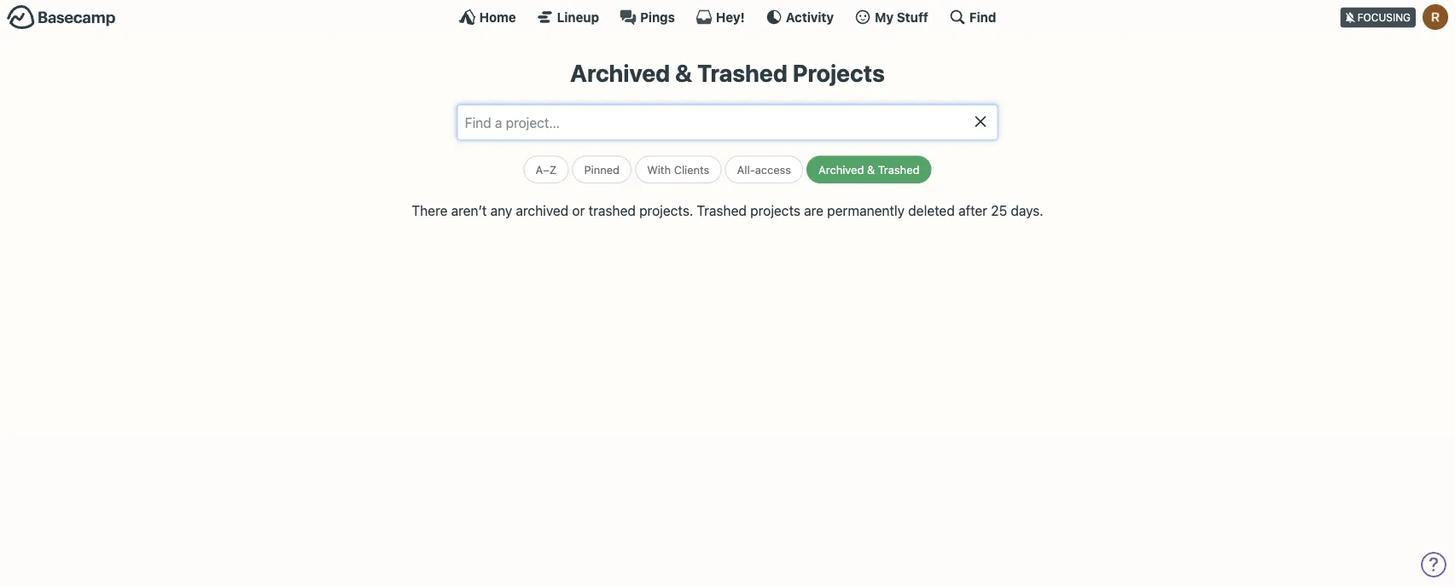 Task type: describe. For each thing, give the bounding box(es) containing it.
2 vertical spatial trashed
[[697, 203, 747, 219]]

pings button
[[620, 9, 675, 26]]

days.
[[1011, 203, 1044, 219]]

25
[[991, 203, 1007, 219]]

trashed for archived & trashed projects
[[697, 59, 788, 87]]

trashed for archived & trashed
[[878, 163, 920, 176]]

home link
[[459, 9, 516, 26]]

all-access link
[[725, 156, 803, 184]]

all-access
[[737, 163, 791, 176]]

are
[[804, 203, 824, 219]]

pinned
[[584, 163, 620, 176]]

after
[[959, 203, 988, 219]]

archived & trashed projects
[[570, 59, 885, 87]]

a–z link
[[524, 156, 569, 184]]

projects
[[793, 59, 885, 87]]

main element
[[0, 0, 1455, 33]]

trashed
[[589, 203, 636, 219]]

any
[[491, 203, 512, 219]]

archived
[[516, 203, 569, 219]]

home
[[479, 9, 516, 24]]

archived & trashed
[[819, 163, 920, 176]]

& for archived & trashed
[[867, 163, 875, 176]]

navigation containing a–z
[[277, 149, 1178, 184]]

projects
[[750, 203, 801, 219]]

archived for archived & trashed
[[819, 163, 864, 176]]

find
[[970, 9, 996, 24]]

find button
[[949, 9, 996, 26]]

projects.
[[639, 203, 693, 219]]



Task type: locate. For each thing, give the bounding box(es) containing it.
stuff
[[897, 9, 929, 24]]

activity
[[786, 9, 834, 24]]

focusing button
[[1341, 0, 1455, 33]]

ruby image
[[1423, 4, 1449, 30]]

& up find a project… text field
[[675, 59, 692, 87]]

hey! button
[[696, 9, 745, 26]]

0 horizontal spatial archived
[[570, 59, 670, 87]]

focusing
[[1358, 12, 1411, 23]]

1 vertical spatial archived
[[819, 163, 864, 176]]

permanently
[[827, 203, 905, 219]]

with clients
[[647, 163, 710, 176]]

trashed down all-
[[697, 203, 747, 219]]

switch accounts image
[[7, 4, 116, 31]]

0 horizontal spatial &
[[675, 59, 692, 87]]

pinned link
[[572, 156, 632, 184]]

0 vertical spatial &
[[675, 59, 692, 87]]

trashed inside navigation
[[878, 163, 920, 176]]

0 vertical spatial archived
[[570, 59, 670, 87]]

archived & trashed link
[[807, 156, 932, 184]]

trashed up find a project… text field
[[697, 59, 788, 87]]

my
[[875, 9, 894, 24]]

1 horizontal spatial &
[[867, 163, 875, 176]]

&
[[675, 59, 692, 87], [867, 163, 875, 176]]

archived for archived & trashed projects
[[570, 59, 670, 87]]

activity link
[[766, 9, 834, 26]]

trashed up permanently
[[878, 163, 920, 176]]

deleted
[[908, 203, 955, 219]]

or
[[572, 203, 585, 219]]

my stuff button
[[855, 9, 929, 26]]

access
[[755, 163, 791, 176]]

with clients link
[[635, 156, 722, 184]]

& for archived & trashed projects
[[675, 59, 692, 87]]

1 vertical spatial trashed
[[878, 163, 920, 176]]

aren't
[[451, 203, 487, 219]]

& inside navigation
[[867, 163, 875, 176]]

1 horizontal spatial archived
[[819, 163, 864, 176]]

trashed
[[697, 59, 788, 87], [878, 163, 920, 176], [697, 203, 747, 219]]

archived down pings dropdown button
[[570, 59, 670, 87]]

hey!
[[716, 9, 745, 24]]

archived up permanently
[[819, 163, 864, 176]]

there
[[412, 203, 448, 219]]

& up permanently
[[867, 163, 875, 176]]

0 vertical spatial trashed
[[697, 59, 788, 87]]

archived
[[570, 59, 670, 87], [819, 163, 864, 176]]

Find a project… text field
[[457, 104, 998, 140]]

all-
[[737, 163, 755, 176]]

my stuff
[[875, 9, 929, 24]]

1 vertical spatial &
[[867, 163, 875, 176]]

with
[[647, 163, 671, 176]]

a–z
[[536, 163, 557, 176]]

lineup link
[[537, 9, 599, 26]]

clients
[[674, 163, 710, 176]]

pings
[[640, 9, 675, 24]]

navigation
[[277, 149, 1178, 184]]

there aren't any archived or trashed projects. trashed projects are permanently deleted after 25 days.
[[412, 203, 1044, 219]]

lineup
[[557, 9, 599, 24]]



Task type: vqa. For each thing, say whether or not it's contained in the screenshot.
FIND popup button
yes



